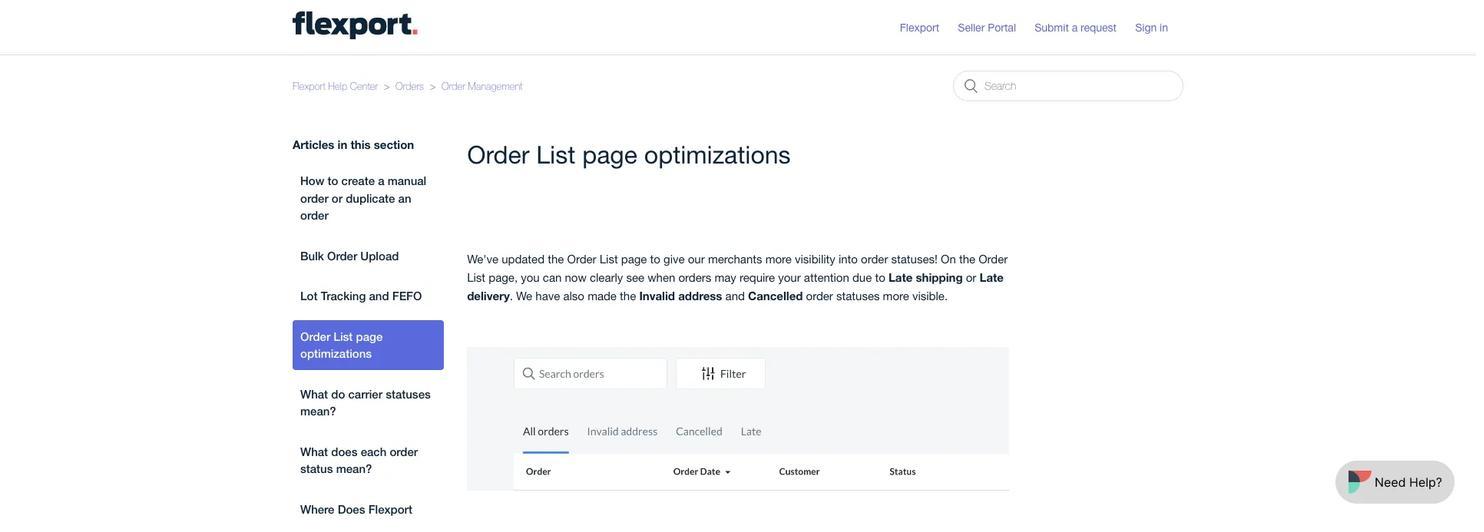 Task type: vqa. For each thing, say whether or not it's contained in the screenshot.
the bottom November
no



Task type: locate. For each thing, give the bounding box(es) containing it.
submit
[[1035, 21, 1069, 34]]

2 late from the left
[[980, 271, 1004, 285]]

0 vertical spatial what
[[300, 387, 328, 401]]

order inside we've updated the order list page to give our merchants more visibility into order statuses! on the order list page, you can now clearly see when orders may require your attention due to
[[861, 252, 888, 266]]

2 vertical spatial to
[[875, 271, 885, 284]]

delivery
[[467, 289, 510, 303]]

what for what do carrier statuses mean?
[[300, 387, 328, 401]]

to left give
[[650, 252, 661, 266]]

on
[[941, 252, 956, 266]]

2 vertical spatial page
[[356, 330, 383, 343]]

1 vertical spatial optimizations
[[300, 347, 372, 361]]

1 horizontal spatial in
[[1160, 21, 1168, 34]]

articles in this section
[[293, 137, 414, 151]]

do
[[331, 387, 345, 401]]

bulk
[[300, 249, 324, 263]]

seller portal link
[[958, 19, 1032, 35]]

optimizations
[[644, 140, 791, 169], [300, 347, 372, 361]]

what does each order status mean?
[[300, 445, 418, 476]]

page
[[582, 140, 637, 169], [621, 252, 647, 266], [356, 330, 383, 343]]

order list page optimizations link
[[293, 320, 444, 370]]

1 horizontal spatial statuses
[[837, 289, 880, 303]]

does
[[338, 502, 365, 516]]

late inside "late delivery"
[[980, 271, 1004, 285]]

may
[[715, 271, 736, 284]]

2 what from the top
[[300, 445, 328, 459]]

1 vertical spatial in
[[338, 137, 347, 151]]

0 vertical spatial mean?
[[300, 404, 336, 418]]

or inside how to create a manual order or duplicate an order
[[332, 191, 343, 205]]

2 horizontal spatial flexport
[[900, 21, 940, 34]]

late
[[889, 271, 913, 285], [980, 271, 1004, 285]]

order management
[[442, 80, 523, 92]]

upload
[[361, 249, 399, 263]]

0 vertical spatial to
[[328, 174, 338, 188]]

to right how at the left top of page
[[328, 174, 338, 188]]

1 what from the top
[[300, 387, 328, 401]]

1 vertical spatial a
[[378, 174, 384, 188]]

in inside button
[[1160, 21, 1168, 34]]

section
[[374, 137, 414, 151]]

0 horizontal spatial a
[[378, 174, 384, 188]]

late right shipping
[[980, 271, 1004, 285]]

order
[[442, 80, 465, 92], [467, 140, 530, 169], [327, 249, 357, 263], [567, 252, 597, 266], [979, 252, 1008, 266], [300, 330, 330, 343]]

portal
[[988, 21, 1016, 34]]

0 vertical spatial optimizations
[[644, 140, 791, 169]]

or down create
[[332, 191, 343, 205]]

2 vertical spatial flexport
[[368, 502, 412, 516]]

and left "fefo"
[[369, 289, 389, 303]]

1 vertical spatial statuses
[[386, 387, 431, 401]]

when
[[648, 271, 675, 284]]

where does flexport
[[300, 502, 412, 519]]

a up duplicate
[[378, 174, 384, 188]]

1 vertical spatial mean?
[[336, 462, 372, 476]]

0 vertical spatial flexport
[[900, 21, 940, 34]]

1 horizontal spatial a
[[1072, 21, 1078, 34]]

statuses down due
[[837, 289, 880, 303]]

in inside order list page optimizations main content
[[338, 137, 347, 151]]

now
[[565, 271, 587, 284]]

1 vertical spatial to
[[650, 252, 661, 266]]

0 horizontal spatial and
[[369, 289, 389, 303]]

or
[[332, 191, 343, 205], [966, 271, 977, 284]]

mean?
[[300, 404, 336, 418], [336, 462, 372, 476]]

tracking
[[321, 289, 366, 303]]

flexport for flexport help center
[[293, 80, 326, 92]]

none search field inside order list page optimizations main content
[[953, 71, 1184, 101]]

in for sign
[[1160, 21, 1168, 34]]

the right on
[[959, 252, 976, 266]]

center
[[350, 80, 378, 92]]

0 horizontal spatial to
[[328, 174, 338, 188]]

1 late from the left
[[889, 271, 913, 285]]

due
[[853, 271, 872, 284]]

statuses inside . we have also made the invalid address and cancelled order statuses more visible.
[[837, 289, 880, 303]]

0 horizontal spatial in
[[338, 137, 347, 151]]

what inside what does each order status mean?
[[300, 445, 328, 459]]

what left do
[[300, 387, 328, 401]]

attention
[[804, 271, 849, 284]]

more left the visible.
[[883, 289, 909, 303]]

mean? down does
[[336, 462, 372, 476]]

and down may
[[726, 289, 745, 303]]

create
[[342, 174, 375, 188]]

order list page optimizations main content
[[0, 55, 1476, 519]]

we've
[[467, 252, 499, 266]]

flexport left help
[[293, 80, 326, 92]]

more
[[766, 252, 792, 266], [883, 289, 909, 303]]

order list page optimizations
[[467, 140, 791, 169], [300, 330, 383, 361]]

flexport left seller
[[900, 21, 940, 34]]

order
[[300, 191, 329, 205], [300, 209, 329, 222], [861, 252, 888, 266], [806, 289, 833, 303], [390, 445, 418, 459]]

late shipping or
[[889, 271, 980, 285]]

0 vertical spatial order list page optimizations
[[467, 140, 791, 169]]

merchants
[[708, 252, 762, 266]]

orders link
[[396, 80, 424, 92]]

mean? down do
[[300, 404, 336, 418]]

1 vertical spatial flexport
[[293, 80, 326, 92]]

1 vertical spatial order list page optimizations
[[300, 330, 383, 361]]

the
[[548, 252, 564, 266], [959, 252, 976, 266], [620, 289, 636, 303]]

0 horizontal spatial late
[[889, 271, 913, 285]]

and
[[726, 289, 745, 303], [369, 289, 389, 303]]

late down the statuses!
[[889, 271, 913, 285]]

0 horizontal spatial the
[[548, 252, 564, 266]]

1 vertical spatial or
[[966, 271, 977, 284]]

flexport help center
[[293, 80, 378, 92]]

management
[[468, 80, 523, 92]]

2 and from the left
[[369, 289, 389, 303]]

order down lot
[[300, 330, 330, 343]]

articles
[[293, 137, 334, 151]]

an
[[398, 191, 411, 205]]

a
[[1072, 21, 1078, 34], [378, 174, 384, 188]]

.
[[510, 289, 513, 303]]

1 horizontal spatial and
[[726, 289, 745, 303]]

require
[[740, 271, 775, 284]]

order up now
[[567, 252, 597, 266]]

1 vertical spatial more
[[883, 289, 909, 303]]

flexport help center help center home page image
[[293, 11, 417, 39]]

1 vertical spatial what
[[300, 445, 328, 459]]

flexport right does at left
[[368, 502, 412, 516]]

what inside the what do carrier statuses mean?
[[300, 387, 328, 401]]

0 horizontal spatial flexport
[[293, 80, 326, 92]]

the down see
[[620, 289, 636, 303]]

and inside . we have also made the invalid address and cancelled order statuses more visible.
[[726, 289, 745, 303]]

0 vertical spatial a
[[1072, 21, 1078, 34]]

help
[[328, 80, 347, 92]]

1 horizontal spatial flexport
[[368, 502, 412, 516]]

statuses right carrier
[[386, 387, 431, 401]]

more up your
[[766, 252, 792, 266]]

what do carrier statuses mean? link
[[293, 378, 444, 428]]

what for what does each order status mean?
[[300, 445, 328, 459]]

we've updated the order list page to give our merchants more visibility into order statuses! on the order list page, you can now clearly see when orders may require your attention due to
[[467, 252, 1008, 284]]

a right submit
[[1072, 21, 1078, 34]]

what
[[300, 387, 328, 401], [300, 445, 328, 459]]

flexport inside 'where does flexport'
[[368, 502, 412, 516]]

2 horizontal spatial to
[[875, 271, 885, 284]]

0 vertical spatial or
[[332, 191, 343, 205]]

1 horizontal spatial the
[[620, 289, 636, 303]]

mceclip0.png image
[[467, 347, 1009, 491]]

0 horizontal spatial order list page optimizations
[[300, 330, 383, 361]]

how
[[300, 174, 324, 188]]

submit a request
[[1035, 21, 1117, 34]]

or right shipping
[[966, 271, 977, 284]]

statuses
[[837, 289, 880, 303], [386, 387, 431, 401]]

the up can
[[548, 252, 564, 266]]

0 horizontal spatial or
[[332, 191, 343, 205]]

carrier
[[348, 387, 383, 401]]

0 horizontal spatial more
[[766, 252, 792, 266]]

0 vertical spatial more
[[766, 252, 792, 266]]

or inside late shipping or
[[966, 271, 977, 284]]

1 and from the left
[[726, 289, 745, 303]]

1 horizontal spatial or
[[966, 271, 977, 284]]

1 horizontal spatial order list page optimizations
[[467, 140, 791, 169]]

what up status
[[300, 445, 328, 459]]

does
[[331, 445, 358, 459]]

to right due
[[875, 271, 885, 284]]

mean? inside the what do carrier statuses mean?
[[300, 404, 336, 418]]

1 horizontal spatial more
[[883, 289, 909, 303]]

in right "sign"
[[1160, 21, 1168, 34]]

None search field
[[953, 71, 1184, 101]]

list
[[536, 140, 576, 169], [600, 252, 618, 266], [467, 271, 486, 284], [334, 330, 353, 343]]

late for late delivery
[[980, 271, 1004, 285]]

flexport link
[[900, 19, 955, 35]]

flexport
[[900, 21, 940, 34], [293, 80, 326, 92], [368, 502, 412, 516]]

flexport for flexport
[[900, 21, 940, 34]]

request
[[1081, 21, 1117, 34]]

0 horizontal spatial statuses
[[386, 387, 431, 401]]

0 vertical spatial in
[[1160, 21, 1168, 34]]

submit a request link
[[1035, 19, 1132, 35]]

0 horizontal spatial optimizations
[[300, 347, 372, 361]]

in left this on the top
[[338, 137, 347, 151]]

1 horizontal spatial late
[[980, 271, 1004, 285]]

1 vertical spatial page
[[621, 252, 647, 266]]

optimizations inside order list page optimizations
[[300, 347, 372, 361]]

0 vertical spatial statuses
[[837, 289, 880, 303]]



Task type: describe. For each thing, give the bounding box(es) containing it.
order inside . we have also made the invalid address and cancelled order statuses more visible.
[[806, 289, 833, 303]]

in for articles
[[338, 137, 347, 151]]

more inside . we have also made the invalid address and cancelled order statuses more visible.
[[883, 289, 909, 303]]

sign
[[1135, 21, 1157, 34]]

page inside we've updated the order list page to give our merchants more visibility into order statuses! on the order list page, you can now clearly see when orders may require your attention due to
[[621, 252, 647, 266]]

1 horizontal spatial optimizations
[[644, 140, 791, 169]]

order inside what does each order status mean?
[[390, 445, 418, 459]]

flexport help center link
[[293, 80, 378, 92]]

fefo
[[392, 289, 422, 303]]

to inside how to create a manual order or duplicate an order
[[328, 174, 338, 188]]

status
[[300, 462, 333, 476]]

orders
[[396, 80, 424, 92]]

seller portal
[[958, 21, 1016, 34]]

order management link
[[442, 80, 523, 92]]

made
[[588, 289, 617, 303]]

sign in button
[[1135, 15, 1184, 40]]

2 horizontal spatial the
[[959, 252, 976, 266]]

where does flexport link
[[293, 493, 444, 519]]

the inside . we have also made the invalid address and cancelled order statuses more visible.
[[620, 289, 636, 303]]

and inside lot tracking and fefo link
[[369, 289, 389, 303]]

see
[[626, 271, 645, 284]]

bulk order upload link
[[293, 240, 444, 272]]

bulk order upload
[[300, 249, 399, 263]]

visibility
[[795, 252, 836, 266]]

visible.
[[913, 289, 948, 303]]

late delivery
[[467, 271, 1004, 303]]

order right "bulk"
[[327, 249, 357, 263]]

1 horizontal spatial to
[[650, 252, 661, 266]]

give
[[664, 252, 685, 266]]

you
[[521, 271, 540, 284]]

we
[[516, 289, 532, 303]]

late for late shipping or
[[889, 271, 913, 285]]

duplicate
[[346, 191, 395, 205]]

page,
[[489, 271, 518, 284]]

order right on
[[979, 252, 1008, 266]]

list inside order list page optimizations
[[334, 330, 353, 343]]

updated
[[502, 252, 545, 266]]

address
[[678, 289, 722, 303]]

your
[[778, 271, 801, 284]]

cancelled
[[748, 289, 803, 303]]

what do carrier statuses mean?
[[300, 387, 431, 418]]

also
[[563, 289, 585, 303]]

more inside we've updated the order list page to give our merchants more visibility into order statuses! on the order list page, you can now clearly see when orders may require your attention due to
[[766, 252, 792, 266]]

how to create a manual order or duplicate an order link
[[293, 165, 444, 232]]

this
[[351, 137, 371, 151]]

order inside order list page optimizations
[[300, 330, 330, 343]]

lot
[[300, 289, 318, 303]]

into
[[839, 252, 858, 266]]

orders
[[679, 271, 712, 284]]

our
[[688, 252, 705, 266]]

statuses inside the what do carrier statuses mean?
[[386, 387, 431, 401]]

order down management
[[467, 140, 530, 169]]

can
[[543, 271, 562, 284]]

lot tracking and fefo
[[300, 289, 422, 303]]

have
[[536, 289, 560, 303]]

a inside how to create a manual order or duplicate an order
[[378, 174, 384, 188]]

mean? inside what does each order status mean?
[[336, 462, 372, 476]]

order left management
[[442, 80, 465, 92]]

0 vertical spatial page
[[582, 140, 637, 169]]

page inside order list page optimizations
[[356, 330, 383, 343]]

shipping
[[916, 271, 963, 285]]

where
[[300, 502, 334, 516]]

statuses!
[[891, 252, 938, 266]]

how to create a manual order or duplicate an order
[[300, 174, 427, 222]]

clearly
[[590, 271, 623, 284]]

each
[[361, 445, 387, 459]]

invalid
[[639, 289, 675, 303]]

. we have also made the invalid address and cancelled order statuses more visible.
[[510, 289, 951, 303]]

Search search field
[[953, 71, 1184, 101]]

sign in
[[1135, 21, 1168, 34]]

manual
[[388, 174, 427, 188]]

what does each order status mean? link
[[293, 436, 444, 485]]

seller
[[958, 21, 985, 34]]

lot tracking and fefo link
[[293, 280, 444, 313]]



